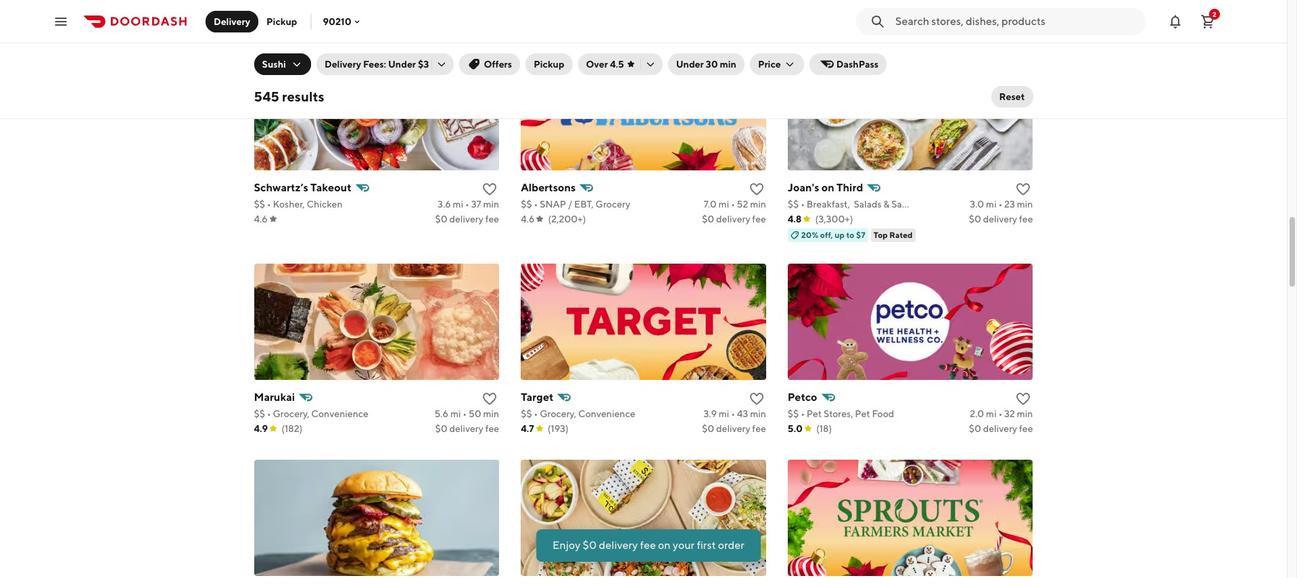 Task type: describe. For each thing, give the bounding box(es) containing it.
sushi button
[[254, 53, 311, 75]]

enjoy $0 delivery fee on your first order
[[553, 539, 745, 552]]

$​0 for petco
[[970, 423, 982, 434]]

click to add this store to your saved list image
[[1016, 391, 1032, 407]]

delivery for delivery fees: under $3
[[325, 59, 361, 70]]

albertsons
[[521, 181, 576, 194]]

sushi
[[262, 59, 286, 70]]

mi for target
[[719, 409, 730, 419]]

&
[[884, 199, 890, 210]]

$​0 delivery fee inside $​0 delivery fee link
[[970, 4, 1034, 15]]

4.6 for (2,200+)
[[521, 214, 535, 224]]

$​0 for target
[[702, 423, 715, 434]]

mi for schwartz's takeout
[[453, 199, 464, 210]]

52
[[737, 199, 749, 210]]

delivery for petco
[[984, 423, 1018, 434]]

sandwiches
[[892, 199, 943, 210]]

90210
[[323, 16, 352, 27]]

$$ for schwartz's takeout
[[254, 199, 265, 210]]

target
[[521, 391, 554, 404]]

your
[[673, 539, 695, 552]]

mi for petco
[[987, 409, 997, 419]]

1 vertical spatial pickup button
[[526, 53, 573, 75]]

$3
[[418, 59, 429, 70]]

fee for albertsons
[[753, 214, 767, 224]]

fee for joan's on third
[[1020, 214, 1034, 224]]

under 30 min button
[[668, 53, 745, 75]]

(18)
[[817, 423, 833, 434]]

(2,200+)
[[548, 214, 586, 224]]

breakfast,
[[807, 199, 851, 210]]

$$ • pet stores, pet food
[[788, 409, 895, 419]]

3.6
[[438, 199, 451, 210]]

3.9 mi • 43 min
[[704, 409, 767, 419]]

545 results
[[254, 89, 325, 104]]

delivery fees: under $3
[[325, 59, 429, 70]]

(3,300+)
[[816, 214, 854, 224]]

0 horizontal spatial pickup button
[[259, 10, 305, 32]]

• left '52'
[[731, 199, 735, 210]]

3.9
[[704, 409, 717, 419]]

delivery for target
[[717, 423, 751, 434]]

2
[[1213, 10, 1217, 18]]

reset button
[[992, 86, 1034, 108]]

delivery for marukai
[[450, 423, 484, 434]]

• left kosher,
[[267, 199, 271, 210]]

stores,
[[824, 409, 854, 419]]

4.7
[[521, 423, 534, 434]]

schwartz's takeout
[[254, 181, 352, 194]]

$$ • breakfast,  salads & sandwiches
[[788, 199, 943, 210]]

$​0 delivery fee for petco
[[970, 423, 1034, 434]]

first
[[697, 539, 716, 552]]

off,
[[821, 230, 834, 240]]

• left 50
[[463, 409, 467, 419]]

min for marukai
[[484, 409, 500, 419]]

43
[[737, 409, 749, 419]]

4.5
[[610, 59, 624, 70]]

1 horizontal spatial pickup
[[534, 59, 565, 70]]

delivery button
[[206, 10, 259, 32]]

$​0 for schwartz's takeout
[[435, 214, 448, 224]]

2.0
[[971, 409, 985, 419]]

min for schwartz's takeout
[[484, 199, 500, 210]]

mi for joan's on third
[[987, 199, 997, 210]]

• left 23
[[999, 199, 1003, 210]]

fee for marukai
[[486, 423, 500, 434]]

click to add this store to your saved list image for albertsons
[[749, 181, 765, 197]]

4.9
[[254, 423, 268, 434]]

under 30 min
[[676, 59, 737, 70]]

offers
[[484, 59, 512, 70]]

(182)
[[282, 423, 303, 434]]

$$ • snap / ebt, grocery
[[521, 199, 631, 210]]

(193)
[[548, 423, 569, 434]]

min for petco
[[1018, 409, 1034, 419]]

• left snap
[[534, 199, 538, 210]]

$0
[[583, 539, 597, 552]]

• up 4.9
[[267, 409, 271, 419]]

salads
[[854, 199, 882, 210]]

3.0 mi • 23 min
[[971, 199, 1034, 210]]

grocery, for marukai
[[273, 409, 310, 419]]

4.8
[[788, 214, 802, 224]]

545
[[254, 89, 279, 104]]

5.6 mi • 50 min
[[435, 409, 500, 419]]

• down petco
[[801, 409, 805, 419]]

• left 37 at the top left of page
[[466, 199, 470, 210]]

offers button
[[460, 53, 521, 75]]

$​0 delivery fee for joan's on third
[[970, 214, 1034, 224]]

23
[[1005, 199, 1016, 210]]

over
[[586, 59, 608, 70]]

marukai
[[254, 391, 295, 404]]

takeout
[[311, 181, 352, 194]]

ebt,
[[575, 199, 594, 210]]

$$ for albertsons
[[521, 199, 532, 210]]

3.6 mi • 37 min
[[438, 199, 500, 210]]

over 4.5
[[586, 59, 624, 70]]

4.6 for $​0 delivery fee
[[254, 214, 268, 224]]

0 horizontal spatial on
[[658, 539, 671, 552]]

open menu image
[[53, 13, 69, 29]]

$7
[[857, 230, 866, 240]]

/
[[568, 199, 573, 210]]

37
[[471, 199, 482, 210]]

delivery for delivery
[[214, 16, 250, 27]]

order
[[718, 539, 745, 552]]

$​0 delivery fee for albertsons
[[702, 214, 767, 224]]

$​0 for joan's on third
[[970, 214, 982, 224]]

results
[[282, 89, 325, 104]]

$​0 delivery fee link
[[788, 0, 1034, 19]]

$​0 for marukai
[[435, 423, 448, 434]]



Task type: locate. For each thing, give the bounding box(es) containing it.
price button
[[750, 53, 804, 75]]

• left 32
[[999, 409, 1003, 419]]

fees:
[[363, 59, 386, 70]]

convenience for marukai
[[312, 409, 369, 419]]

$$ • grocery, convenience for marukai
[[254, 409, 369, 419]]

$$
[[254, 199, 265, 210], [521, 199, 532, 210], [788, 199, 799, 210], [254, 409, 265, 419], [521, 409, 532, 419], [788, 409, 799, 419]]

under left the 30 at the top
[[676, 59, 704, 70]]

joan's
[[788, 181, 820, 194]]

1 grocery, from the left
[[273, 409, 310, 419]]

grocery,
[[273, 409, 310, 419], [540, 409, 577, 419]]

under left $3
[[388, 59, 416, 70]]

1 horizontal spatial grocery,
[[540, 409, 577, 419]]

mi for marukai
[[451, 409, 461, 419]]

$$ for target
[[521, 409, 532, 419]]

1 convenience from the left
[[312, 409, 369, 419]]

• left the 43
[[732, 409, 736, 419]]

0 horizontal spatial pet
[[807, 409, 822, 419]]

$$ up 4.8
[[788, 199, 799, 210]]

dashpass
[[837, 59, 879, 70]]

third
[[837, 181, 864, 194]]

grocery, for target
[[540, 409, 577, 419]]

on left your
[[658, 539, 671, 552]]

petco
[[788, 391, 818, 404]]

min for albertsons
[[751, 199, 767, 210]]

5.0
[[788, 423, 803, 434]]

min right '52'
[[751, 199, 767, 210]]

$​0 delivery fee for marukai
[[435, 423, 500, 434]]

fee for petco
[[1020, 423, 1034, 434]]

7.0 mi • 52 min
[[704, 199, 767, 210]]

20% off, up to $7
[[802, 230, 866, 240]]

mi right "7.0"
[[719, 199, 730, 210]]

$$ for joan's on third
[[788, 199, 799, 210]]

mi right '5.6'
[[451, 409, 461, 419]]

pickup button
[[259, 10, 305, 32], [526, 53, 573, 75]]

click to add this store to your saved list image up 5.6 mi • 50 min at the bottom of the page
[[482, 391, 498, 407]]

4.6 down schwartz's
[[254, 214, 268, 224]]

pickup up sushi button
[[267, 16, 297, 27]]

click to add this store to your saved list image up 3.0 mi • 23 min
[[1016, 181, 1032, 197]]

pet up the (18)
[[807, 409, 822, 419]]

mi right 2.0
[[987, 409, 997, 419]]

min down click to add this store to your saved list icon
[[1018, 409, 1034, 419]]

$$ down schwartz's
[[254, 199, 265, 210]]

delivery inside 'button'
[[214, 16, 250, 27]]

under
[[388, 59, 416, 70], [676, 59, 704, 70]]

min right the 30 at the top
[[720, 59, 737, 70]]

click to add this store to your saved list image for schwartz's takeout
[[482, 181, 498, 197]]

$$ for petco
[[788, 409, 799, 419]]

4.6
[[254, 4, 268, 15], [254, 214, 268, 224], [521, 214, 535, 224]]

min right the 43
[[751, 409, 767, 419]]

min for joan's on third
[[1018, 199, 1034, 210]]

min inside the under 30 min button
[[720, 59, 737, 70]]

$$ • grocery, convenience up (193)
[[521, 409, 636, 419]]

over 4.5 button
[[578, 53, 663, 75]]

mi for albertsons
[[719, 199, 730, 210]]

fee for target
[[753, 423, 767, 434]]

delivery for albertsons
[[717, 214, 751, 224]]

2 under from the left
[[676, 59, 704, 70]]

1 horizontal spatial pickup button
[[526, 53, 573, 75]]

7.0
[[704, 199, 717, 210]]

click to add this store to your saved list image for target
[[749, 391, 765, 407]]

snap
[[540, 199, 567, 210]]

0 horizontal spatial grocery,
[[273, 409, 310, 419]]

delivery for joan's on third
[[984, 214, 1018, 224]]

min right 37 at the top left of page
[[484, 199, 500, 210]]

pickup left over
[[534, 59, 565, 70]]

32
[[1005, 409, 1016, 419]]

4.6 up the sushi at the left
[[254, 4, 268, 15]]

fee for schwartz's takeout
[[486, 214, 500, 224]]

1 horizontal spatial pet
[[856, 409, 871, 419]]

$$ for marukai
[[254, 409, 265, 419]]

$$ • grocery, convenience for target
[[521, 409, 636, 419]]

min for target
[[751, 409, 767, 419]]

1 horizontal spatial delivery
[[325, 59, 361, 70]]

min right 50
[[484, 409, 500, 419]]

pet left food
[[856, 409, 871, 419]]

2 convenience from the left
[[579, 409, 636, 419]]

up
[[835, 230, 845, 240]]

food
[[873, 409, 895, 419]]

1 $$ • grocery, convenience from the left
[[254, 409, 369, 419]]

convenience for target
[[579, 409, 636, 419]]

0 vertical spatial on
[[822, 181, 835, 194]]

3.0
[[971, 199, 985, 210]]

1 horizontal spatial $$ • grocery, convenience
[[521, 409, 636, 419]]

click to add this store to your saved list image
[[482, 181, 498, 197], [749, 181, 765, 197], [1016, 181, 1032, 197], [482, 391, 498, 407], [749, 391, 765, 407]]

•
[[267, 199, 271, 210], [466, 199, 470, 210], [534, 199, 538, 210], [731, 199, 735, 210], [801, 199, 805, 210], [999, 199, 1003, 210], [267, 409, 271, 419], [463, 409, 467, 419], [534, 409, 538, 419], [732, 409, 736, 419], [801, 409, 805, 419], [999, 409, 1003, 419]]

top rated
[[874, 230, 913, 240]]

mi right 3.0 at the top right of page
[[987, 199, 997, 210]]

click to add this store to your saved list image for marukai
[[482, 391, 498, 407]]

4.6 link
[[254, 0, 500, 19]]

$​0 for albertsons
[[702, 214, 715, 224]]

3 items, open order cart image
[[1201, 13, 1217, 29]]

min right 23
[[1018, 199, 1034, 210]]

schwartz's
[[254, 181, 308, 194]]

5.6
[[435, 409, 449, 419]]

$$ up the 5.0
[[788, 409, 799, 419]]

delivery for schwartz's takeout
[[450, 214, 484, 224]]

pet
[[807, 409, 822, 419], [856, 409, 871, 419]]

1 vertical spatial on
[[658, 539, 671, 552]]

1 horizontal spatial under
[[676, 59, 704, 70]]

joan's on third
[[788, 181, 864, 194]]

2.0 mi • 32 min
[[971, 409, 1034, 419]]

$$ up 4.7
[[521, 409, 532, 419]]

enjoy
[[553, 539, 581, 552]]

• down "target"
[[534, 409, 538, 419]]

click to add this store to your saved list image for joan's on third
[[1016, 181, 1032, 197]]

Store search: begin typing to search for stores available on DoorDash text field
[[896, 14, 1138, 29]]

click to add this store to your saved list image up '3.9 mi • 43 min' at the right
[[749, 391, 765, 407]]

on up breakfast, at the top right
[[822, 181, 835, 194]]

• down joan's
[[801, 199, 805, 210]]

$$ left snap
[[521, 199, 532, 210]]

30
[[706, 59, 718, 70]]

0 horizontal spatial delivery
[[214, 16, 250, 27]]

click to add this store to your saved list image up 3.6 mi • 37 min at the top left of the page
[[482, 181, 498, 197]]

kosher,
[[273, 199, 305, 210]]

dashpass button
[[810, 53, 887, 75]]

0 horizontal spatial $$ • grocery, convenience
[[254, 409, 369, 419]]

1 under from the left
[[388, 59, 416, 70]]

pickup button left over
[[526, 53, 573, 75]]

4.6 down albertsons
[[521, 214, 535, 224]]

0 vertical spatial pickup button
[[259, 10, 305, 32]]

grocery, up (193)
[[540, 409, 577, 419]]

notification bell image
[[1168, 13, 1184, 29]]

mi right 3.6
[[453, 199, 464, 210]]

$​0 delivery fee for schwartz's takeout
[[435, 214, 500, 224]]

0 horizontal spatial under
[[388, 59, 416, 70]]

90210 button
[[323, 16, 362, 27]]

1 vertical spatial delivery
[[325, 59, 361, 70]]

1 horizontal spatial convenience
[[579, 409, 636, 419]]

delivery
[[984, 4, 1018, 15], [450, 214, 484, 224], [717, 214, 751, 224], [984, 214, 1018, 224], [450, 423, 484, 434], [717, 423, 751, 434], [984, 423, 1018, 434], [599, 539, 638, 552]]

0 vertical spatial delivery
[[214, 16, 250, 27]]

2 pet from the left
[[856, 409, 871, 419]]

chicken
[[307, 199, 343, 210]]

2 $$ • grocery, convenience from the left
[[521, 409, 636, 419]]

0 horizontal spatial pickup
[[267, 16, 297, 27]]

pickup button up sushi button
[[259, 10, 305, 32]]

grocery, up (182)
[[273, 409, 310, 419]]

convenience
[[312, 409, 369, 419], [579, 409, 636, 419]]

50
[[469, 409, 482, 419]]

$$ • grocery, convenience
[[254, 409, 369, 419], [521, 409, 636, 419]]

rated
[[890, 230, 913, 240]]

top
[[874, 230, 888, 240]]

reset
[[1000, 91, 1026, 102]]

$$ up 4.9
[[254, 409, 265, 419]]

fee
[[1020, 4, 1034, 15], [486, 214, 500, 224], [753, 214, 767, 224], [1020, 214, 1034, 224], [486, 423, 500, 434], [753, 423, 767, 434], [1020, 423, 1034, 434], [641, 539, 656, 552]]

click to add this store to your saved list image up the 7.0 mi • 52 min
[[749, 181, 765, 197]]

price
[[759, 59, 781, 70]]

to
[[847, 230, 855, 240]]

$$ • grocery, convenience up (182)
[[254, 409, 369, 419]]

0 horizontal spatial convenience
[[312, 409, 369, 419]]

2 button
[[1195, 8, 1222, 35]]

delivery
[[214, 16, 250, 27], [325, 59, 361, 70]]

20%
[[802, 230, 819, 240]]

grocery
[[596, 199, 631, 210]]

1 pet from the left
[[807, 409, 822, 419]]

1 horizontal spatial on
[[822, 181, 835, 194]]

$​0 delivery fee
[[970, 4, 1034, 15], [435, 214, 500, 224], [702, 214, 767, 224], [970, 214, 1034, 224], [435, 423, 500, 434], [702, 423, 767, 434], [970, 423, 1034, 434]]

0 vertical spatial pickup
[[267, 16, 297, 27]]

under inside button
[[676, 59, 704, 70]]

$$ • kosher, chicken
[[254, 199, 343, 210]]

mi right 3.9 at the right bottom of the page
[[719, 409, 730, 419]]

$​0 delivery fee for target
[[702, 423, 767, 434]]

2 grocery, from the left
[[540, 409, 577, 419]]

1 vertical spatial pickup
[[534, 59, 565, 70]]



Task type: vqa. For each thing, say whether or not it's contained in the screenshot.


